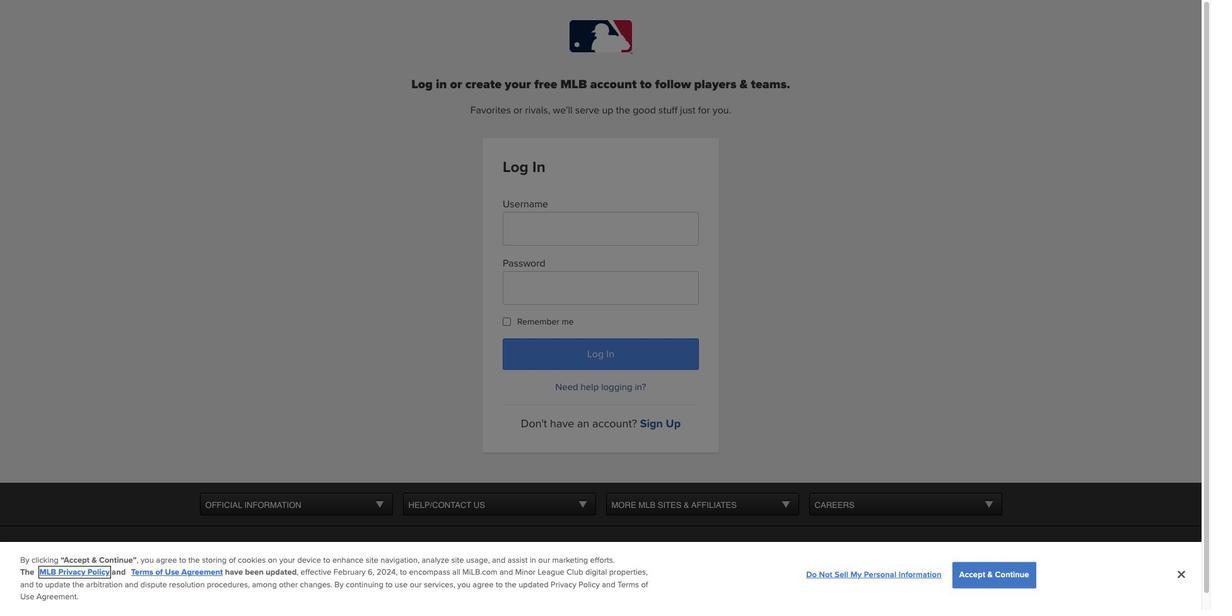Task type: locate. For each thing, give the bounding box(es) containing it.
boys and girls club of america image
[[252, 547, 383, 571]]

None password field
[[503, 271, 699, 305]]

None submit
[[503, 339, 699, 370]]

privacy alert dialog
[[0, 543, 1202, 611]]

None text field
[[503, 212, 699, 246]]

None checkbox
[[503, 318, 511, 326]]



Task type: describe. For each thing, give the bounding box(es) containing it.
mlb logo image
[[570, 20, 633, 54]]

mlb.com image
[[200, 547, 247, 571]]



Task type: vqa. For each thing, say whether or not it's contained in the screenshot.
Royals ICON
no



